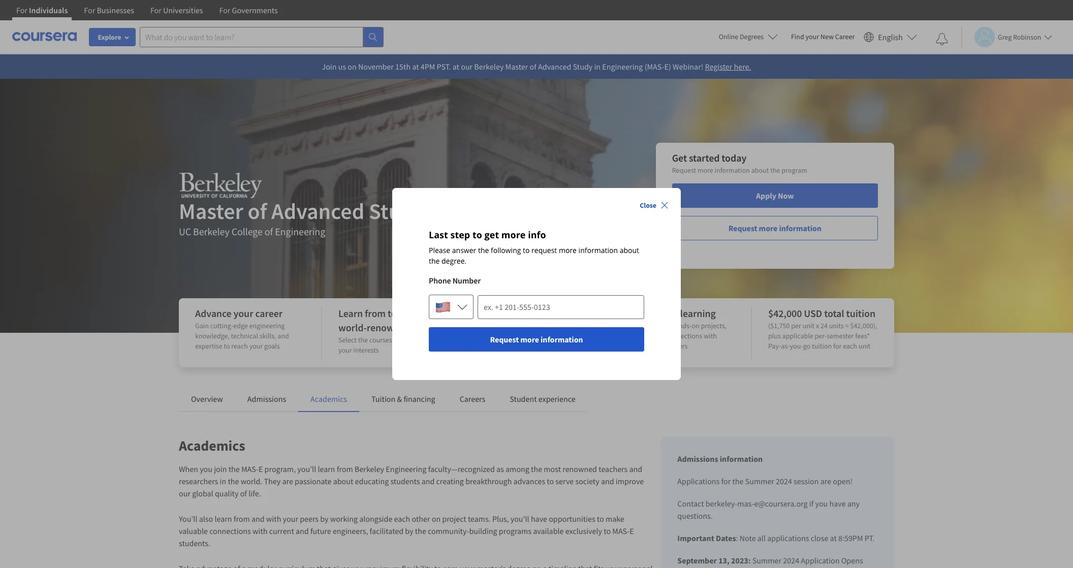 Task type: locate. For each thing, give the bounding box(es) containing it.
for down semester
[[833, 341, 842, 351]]

have left any
[[830, 498, 846, 509]]

2 vertical spatial on
[[432, 514, 441, 524]]

applications for the summer 2024 session are open!
[[678, 476, 853, 486]]

from inside you'll also learn from and with your peers by working alongside each other on project teams. plus, you'll have opportunities to make valuable connections with current and future engineers, facilitated by the community-building programs available exclusively to mas-e students.
[[234, 514, 250, 524]]

the up quality
[[228, 476, 239, 486]]

and down life.
[[252, 514, 265, 524]]

request more information inside 🇺🇸 dialog
[[490, 334, 583, 345]]

peers up the future
[[300, 514, 319, 524]]

complete the 24-unit degree at your own pace in 9 months full time or 1.5-4 years part-time
[[482, 307, 587, 355]]

now
[[778, 191, 794, 201]]

the inside you'll also learn from and with your peers by working alongside each other on project teams. plus, you'll have opportunities to make valuable connections with current and future engineers, facilitated by the community-building programs available exclusively to mas-e students.
[[415, 526, 426, 536]]

find
[[791, 32, 804, 41]]

renowned up society
[[563, 464, 597, 474]]

have inside contact berkeley-mas-e@coursera.org if you have any questions.
[[830, 498, 846, 509]]

0 vertical spatial master
[[505, 61, 528, 72]]

connections
[[666, 331, 702, 340], [209, 526, 251, 536]]

mas-
[[737, 498, 754, 509]]

1 vertical spatial for
[[721, 476, 731, 486]]

0 horizontal spatial from
[[234, 514, 250, 524]]

None search field
[[140, 27, 384, 47]]

tuition & financing
[[371, 394, 435, 404]]

1 horizontal spatial learn
[[318, 464, 335, 474]]

tuition
[[846, 307, 876, 320], [812, 341, 832, 351]]

1 vertical spatial request more information
[[490, 334, 583, 345]]

0 horizontal spatial for
[[721, 476, 731, 486]]

by up the future
[[320, 514, 329, 524]]

0 horizontal spatial mas-
[[241, 464, 259, 474]]

more down started
[[698, 166, 713, 175]]

4 for from the left
[[219, 5, 230, 15]]

the left 24-
[[525, 307, 540, 320]]

berkeley right uc
[[193, 225, 230, 238]]

time inside 100% online learning lecture videos, hands-on projects, and real-time connections with instructors and peers
[[651, 331, 665, 340]]

1 vertical spatial each
[[394, 514, 410, 524]]

berkeley inside master of advanced study in engineering uc berkeley college of engineering
[[193, 225, 230, 238]]

2 for from the left
[[84, 5, 95, 15]]

at up full
[[513, 321, 522, 334]]

you
[[200, 464, 212, 474], [815, 498, 828, 509]]

2 horizontal spatial berkeley
[[474, 61, 504, 72]]

1 vertical spatial in
[[429, 197, 447, 225]]

1 horizontal spatial study
[[573, 61, 593, 72]]

1 horizontal spatial request
[[672, 166, 696, 175]]

berkeley for 4pm
[[474, 61, 504, 72]]

e)
[[664, 61, 671, 72]]

videos,
[[649, 321, 670, 330]]

our
[[461, 61, 473, 72], [179, 488, 191, 498]]

time
[[651, 331, 665, 340], [529, 335, 543, 345], [496, 346, 509, 355]]

request
[[672, 166, 696, 175], [729, 223, 757, 233], [490, 334, 519, 345]]

full
[[518, 335, 528, 345]]

today
[[722, 151, 747, 164]]

1 vertical spatial learn
[[215, 514, 232, 524]]

the up interests
[[358, 335, 368, 345]]

request
[[532, 245, 557, 255]]

the left program
[[770, 166, 780, 175]]

in inside master of advanced study in engineering uc berkeley college of engineering
[[429, 197, 447, 225]]

9
[[489, 335, 492, 345]]

on down the learning
[[692, 321, 700, 330]]

units
[[829, 321, 844, 330]]

our left global
[[179, 488, 191, 498]]

for left universities
[[150, 5, 162, 15]]

summer up mas-
[[745, 476, 774, 486]]

your up full
[[524, 321, 544, 334]]

1 horizontal spatial on
[[432, 514, 441, 524]]

2 horizontal spatial about
[[751, 166, 769, 175]]

0 horizontal spatial peers
[[300, 514, 319, 524]]

technical
[[231, 331, 258, 340]]

0 horizontal spatial e
[[259, 464, 263, 474]]

unit left the x
[[803, 321, 815, 330]]

governments
[[232, 5, 278, 15]]

0 vertical spatial summer
[[745, 476, 774, 486]]

the down get
[[478, 245, 489, 255]]

1 horizontal spatial from
[[337, 464, 353, 474]]

advanced inside master of advanced study in engineering uc berkeley college of engineering
[[271, 197, 364, 225]]

your up current
[[283, 514, 298, 524]]

college
[[232, 225, 263, 238]]

0 vertical spatial berkeley
[[474, 61, 504, 72]]

0 vertical spatial mas-
[[241, 464, 259, 474]]

renowned inside learn from top-tier, world-renowned faculty select the courses that best match your interests
[[367, 321, 411, 334]]

connections inside you'll also learn from and with your peers by working alongside each other on project teams. plus, you'll have opportunities to make valuable connections with current and future engineers, facilitated by the community-building programs available exclusively to mas-e students.
[[209, 526, 251, 536]]

mas- down the make on the bottom of page
[[612, 526, 630, 536]]

request down apply
[[729, 223, 757, 233]]

more up following
[[501, 229, 526, 241]]

0 horizontal spatial our
[[179, 488, 191, 498]]

0 horizontal spatial are
[[282, 476, 293, 486]]

at left 4pm
[[412, 61, 419, 72]]

request more information button inside 🇺🇸 dialog
[[429, 327, 644, 352]]

🇺🇸 dialog
[[392, 188, 681, 380]]

($1,750
[[768, 321, 790, 330]]

unit down fees*
[[859, 341, 871, 351]]

1 horizontal spatial request more information button
[[672, 216, 878, 240]]

at inside complete the 24-unit degree at your own pace in 9 months full time or 1.5-4 years part-time
[[513, 321, 522, 334]]

1 vertical spatial request
[[729, 223, 757, 233]]

1 horizontal spatial advanced
[[538, 61, 571, 72]]

information
[[715, 166, 750, 175], [779, 223, 822, 233], [579, 245, 618, 255], [541, 334, 583, 345], [720, 454, 763, 464]]

for left businesses
[[84, 5, 95, 15]]

opens
[[841, 555, 863, 566]]

0 vertical spatial about
[[751, 166, 769, 175]]

2 horizontal spatial on
[[692, 321, 700, 330]]

0 vertical spatial have
[[830, 498, 846, 509]]

request down get at the top right
[[672, 166, 696, 175]]

100%
[[625, 307, 649, 320]]

1 vertical spatial master
[[179, 197, 243, 225]]

0 horizontal spatial learn
[[215, 514, 232, 524]]

0 vertical spatial renowned
[[367, 321, 411, 334]]

with down projects,
[[704, 331, 717, 340]]

the inside learn from top-tier, world-renowned faculty select the courses that best match your interests
[[358, 335, 368, 345]]

your
[[806, 32, 819, 41], [234, 307, 253, 320], [524, 321, 544, 334], [249, 341, 263, 351], [338, 346, 352, 355], [283, 514, 298, 524]]

applicable
[[782, 331, 813, 340]]

for for individuals
[[16, 5, 27, 15]]

important
[[678, 533, 714, 543]]

tuition up $42,000),
[[846, 307, 876, 320]]

to down the make on the bottom of page
[[604, 526, 611, 536]]

0 vertical spatial learn
[[318, 464, 335, 474]]

mas- inside you'll also learn from and with your peers by working alongside each other on project teams. plus, you'll have opportunities to make valuable connections with current and future engineers, facilitated by the community-building programs available exclusively to mas-e students.
[[612, 526, 630, 536]]

1 horizontal spatial you
[[815, 498, 828, 509]]

learn up passionate at the bottom left of the page
[[318, 464, 335, 474]]

programs
[[499, 526, 532, 536]]

engineering inside when you join the mas-e program, you'll learn from berkeley engineering faculty—recognized as among the most renowned teachers and researchers in the world. they are passionate about educating students and creating breakthrough advances to serve society and improve our global quality of life.
[[386, 464, 427, 474]]

for for governments
[[219, 5, 230, 15]]

0 horizontal spatial each
[[394, 514, 410, 524]]

and up improve
[[629, 464, 642, 474]]

researchers
[[179, 476, 218, 486]]

each left other
[[394, 514, 410, 524]]

e right exclusively
[[630, 526, 634, 536]]

1 are from the left
[[282, 476, 293, 486]]

more left the or
[[520, 334, 539, 345]]

contact berkeley-mas-e@coursera.org if you have any questions.
[[678, 498, 860, 521]]

0 horizontal spatial request
[[490, 334, 519, 345]]

0 vertical spatial peers
[[671, 341, 688, 351]]

new
[[821, 32, 834, 41]]

advanced
[[538, 61, 571, 72], [271, 197, 364, 225]]

mas- inside when you join the mas-e program, you'll learn from berkeley engineering faculty—recognized as among the most renowned teachers and researchers in the world. they are passionate about educating students and creating breakthrough advances to serve society and improve our global quality of life.
[[241, 464, 259, 474]]

0 horizontal spatial renowned
[[367, 321, 411, 334]]

here.
[[734, 61, 751, 72]]

per
[[791, 321, 801, 330]]

hands-
[[671, 321, 692, 330]]

when
[[179, 464, 198, 474]]

request more information down own
[[490, 334, 583, 345]]

2024 for application
[[783, 555, 799, 566]]

berkeley
[[474, 61, 504, 72], [193, 225, 230, 238], [355, 464, 384, 474]]

in
[[594, 61, 601, 72], [429, 197, 447, 225], [220, 476, 226, 486]]

0 vertical spatial academics
[[311, 394, 347, 404]]

lecture
[[625, 321, 647, 330]]

summer
[[745, 476, 774, 486], [752, 555, 782, 566]]

0 vertical spatial unit
[[555, 307, 573, 320]]

e up world.
[[259, 464, 263, 474]]

important dates : note all applications close at 8:59pm pt.
[[678, 533, 875, 543]]

about inside last step to get more info please answer the following to request more information about the degree.
[[620, 245, 639, 255]]

1 vertical spatial academics
[[179, 437, 245, 455]]

berkeley up educating
[[355, 464, 384, 474]]

from right you'll
[[337, 464, 353, 474]]

with up current
[[266, 514, 281, 524]]

0 vertical spatial connections
[[666, 331, 702, 340]]

for for universities
[[150, 5, 162, 15]]

from left 'top-' on the left bottom of the page
[[365, 307, 386, 320]]

0 vertical spatial in
[[594, 61, 601, 72]]

e inside you'll also learn from and with your peers by working alongside each other on project teams. plus, you'll have opportunities to make valuable connections with current and future engineers, facilitated by the community-building programs available exclusively to mas-e students.
[[630, 526, 634, 536]]

1 horizontal spatial e
[[630, 526, 634, 536]]

opportunities
[[549, 514, 595, 524]]

1 horizontal spatial are
[[821, 476, 831, 486]]

renowned inside when you join the mas-e program, you'll learn from berkeley engineering faculty—recognized as among the most renowned teachers and researchers in the world. they are passionate about educating students and creating breakthrough advances to serve society and improve our global quality of life.
[[563, 464, 597, 474]]

master inside master of advanced study in engineering uc berkeley college of engineering
[[179, 197, 243, 225]]

about inside the get started today request more information about the program
[[751, 166, 769, 175]]

1 vertical spatial about
[[620, 245, 639, 255]]

0 horizontal spatial admissions
[[247, 394, 286, 404]]

your down technical
[[249, 341, 263, 351]]

connections inside 100% online learning lecture videos, hands-on projects, and real-time connections with instructors and peers
[[666, 331, 702, 340]]

2 vertical spatial unit
[[859, 341, 871, 351]]

time left the or
[[529, 335, 543, 345]]

0 horizontal spatial master
[[179, 197, 243, 225]]

your down select
[[338, 346, 352, 355]]

0 vertical spatial our
[[461, 61, 473, 72]]

contact
[[678, 498, 704, 509]]

are down the "program,"
[[282, 476, 293, 486]]

1 horizontal spatial about
[[620, 245, 639, 255]]

our inside when you join the mas-e program, you'll learn from berkeley engineering faculty—recognized as among the most renowned teachers and researchers in the world. they are passionate about educating students and creating breakthrough advances to serve society and improve our global quality of life.
[[179, 488, 191, 498]]

you right if at the right bottom
[[815, 498, 828, 509]]

the inside complete the 24-unit degree at your own pace in 9 months full time or 1.5-4 years part-time
[[525, 307, 540, 320]]

with left current
[[253, 526, 268, 536]]

0 horizontal spatial in
[[220, 476, 226, 486]]

uc berkeley college of engineering logo image
[[179, 173, 263, 198]]

on right us in the left of the page
[[348, 61, 357, 72]]

0 vertical spatial you
[[200, 464, 212, 474]]

1 vertical spatial peers
[[300, 514, 319, 524]]

1 vertical spatial berkeley
[[193, 225, 230, 238]]

2 vertical spatial berkeley
[[355, 464, 384, 474]]

1 horizontal spatial connections
[[666, 331, 702, 340]]

with inside 100% online learning lecture videos, hands-on projects, and real-time connections with instructors and peers
[[704, 331, 717, 340]]

are left 'open!'
[[821, 476, 831, 486]]

have up available at the bottom of page
[[531, 514, 547, 524]]

unit inside complete the 24-unit degree at your own pace in 9 months full time or 1.5-4 years part-time
[[555, 307, 573, 320]]

exclusively
[[565, 526, 602, 536]]

edge
[[233, 321, 248, 330]]

each inside $42,000 usd total tuition ($1,750 per unit  x  24 units = $42,000), plus applicable per-semester fees* pay-as-you-go tuition for each unit
[[843, 341, 857, 351]]

september
[[678, 555, 717, 566]]

connections down hands-
[[666, 331, 702, 340]]

get
[[485, 229, 499, 241]]

applications
[[678, 476, 720, 486]]

0 horizontal spatial you
[[200, 464, 212, 474]]

0 horizontal spatial study
[[369, 197, 424, 225]]

any
[[847, 498, 860, 509]]

admissions
[[247, 394, 286, 404], [678, 454, 718, 464]]

100% online learning lecture videos, hands-on projects, and real-time connections with instructors and peers
[[625, 307, 727, 351]]

0 vertical spatial request more information
[[729, 223, 822, 233]]

information inside the get started today request more information about the program
[[715, 166, 750, 175]]

1 vertical spatial unit
[[803, 321, 815, 330]]

berkeley inside when you join the mas-e program, you'll learn from berkeley engineering faculty—recognized as among the most renowned teachers and researchers in the world. they are passionate about educating students and creating breakthrough advances to serve society and improve our global quality of life.
[[355, 464, 384, 474]]

engineers,
[[333, 526, 368, 536]]

study inside master of advanced study in engineering uc berkeley college of engineering
[[369, 197, 424, 225]]

join
[[322, 61, 337, 72]]

pt.
[[865, 533, 875, 543]]

step
[[450, 229, 470, 241]]

for businesses
[[84, 5, 134, 15]]

unit up own
[[555, 307, 573, 320]]

learn
[[318, 464, 335, 474], [215, 514, 232, 524]]

for for businesses
[[84, 5, 95, 15]]

time down videos,
[[651, 331, 665, 340]]

0 horizontal spatial tuition
[[812, 341, 832, 351]]

0 vertical spatial request
[[672, 166, 696, 175]]

0 vertical spatial from
[[365, 307, 386, 320]]

2 vertical spatial request
[[490, 334, 519, 345]]

to left reach
[[224, 341, 230, 351]]

0 horizontal spatial advanced
[[271, 197, 364, 225]]

0 vertical spatial 2024
[[776, 476, 792, 486]]

are
[[282, 476, 293, 486], [821, 476, 831, 486]]

request down degree at bottom left
[[490, 334, 519, 345]]

each down semester
[[843, 341, 857, 351]]

the down other
[[415, 526, 426, 536]]

1 vertical spatial on
[[692, 321, 700, 330]]

on right other
[[432, 514, 441, 524]]

student experience
[[510, 394, 576, 404]]

0 vertical spatial request more information button
[[672, 216, 878, 240]]

time down months
[[496, 346, 509, 355]]

you up researchers
[[200, 464, 212, 474]]

learn right also
[[215, 514, 232, 524]]

for up berkeley- at the bottom
[[721, 476, 731, 486]]

tuition down per-
[[812, 341, 832, 351]]

request more information button
[[672, 216, 878, 240], [429, 327, 644, 352]]

1 vertical spatial have
[[531, 514, 547, 524]]

november
[[358, 61, 394, 72]]

1 horizontal spatial in
[[429, 197, 447, 225]]

summer for 2023:
[[752, 555, 782, 566]]

register here. link
[[705, 61, 751, 72]]

are inside when you join the mas-e program, you'll learn from berkeley engineering faculty—recognized as among the most renowned teachers and researchers in the world. they are passionate about educating students and creating breakthrough advances to serve society and improve our global quality of life.
[[282, 476, 293, 486]]

courses
[[369, 335, 392, 345]]

1 vertical spatial study
[[369, 197, 424, 225]]

1 horizontal spatial berkeley
[[355, 464, 384, 474]]

summer down all
[[752, 555, 782, 566]]

0 horizontal spatial unit
[[555, 307, 573, 320]]

number
[[453, 275, 481, 286]]

find your new career link
[[786, 30, 860, 43]]

1 vertical spatial 2024
[[783, 555, 799, 566]]

1 horizontal spatial our
[[461, 61, 473, 72]]

best
[[407, 335, 420, 345]]

2 vertical spatial about
[[333, 476, 353, 486]]

open!
[[833, 476, 853, 486]]

financing
[[404, 394, 435, 404]]

2 vertical spatial in
[[220, 476, 226, 486]]

by down other
[[405, 526, 413, 536]]

renowned up the "courses"
[[367, 321, 411, 334]]

your inside you'll also learn from and with your peers by working alongside each other on project teams. plus, you'll have opportunities to make valuable connections with current and future engineers, facilitated by the community-building programs available exclusively to mas-e students.
[[283, 514, 298, 524]]

from down life.
[[234, 514, 250, 524]]

our right pst.
[[461, 61, 473, 72]]

1 vertical spatial advanced
[[271, 197, 364, 225]]

for left individuals
[[16, 5, 27, 15]]

berkeley for program,
[[355, 464, 384, 474]]

your up edge
[[234, 307, 253, 320]]

0 horizontal spatial request more information button
[[429, 327, 644, 352]]

mas- up world.
[[241, 464, 259, 474]]

1 horizontal spatial request more information
[[729, 223, 822, 233]]

engineering
[[602, 61, 643, 72], [452, 197, 567, 225], [275, 225, 325, 238], [386, 464, 427, 474]]

to down most
[[547, 476, 554, 486]]

2024 down applications
[[783, 555, 799, 566]]

peers down hands-
[[671, 341, 688, 351]]

and up goals
[[278, 331, 289, 340]]

connections down also
[[209, 526, 251, 536]]

your inside complete the 24-unit degree at your own pace in 9 months full time or 1.5-4 years part-time
[[524, 321, 544, 334]]

0 vertical spatial admissions
[[247, 394, 286, 404]]

for left governments
[[219, 5, 230, 15]]

0 horizontal spatial about
[[333, 476, 353, 486]]

2024 left the session
[[776, 476, 792, 486]]

3 for from the left
[[150, 5, 162, 15]]

request more information down apply now button
[[729, 223, 822, 233]]

you-
[[790, 341, 803, 351]]

you'll
[[179, 514, 197, 524]]

on inside 100% online learning lecture videos, hands-on projects, and real-time connections with instructors and peers
[[692, 321, 700, 330]]

and inside advance your career gain cutting-edge engineering knowledge, technical skills, and expertise to reach your goals
[[278, 331, 289, 340]]

life.
[[249, 488, 261, 498]]

0 vertical spatial study
[[573, 61, 593, 72]]

0 vertical spatial each
[[843, 341, 857, 351]]

8:59pm
[[838, 533, 863, 543]]

0 vertical spatial e
[[259, 464, 263, 474]]

1 vertical spatial you
[[815, 498, 828, 509]]

learn inside when you join the mas-e program, you'll learn from berkeley engineering faculty—recognized as among the most renowned teachers and researchers in the world. they are passionate about educating students and creating breakthrough advances to serve society and improve our global quality of life.
[[318, 464, 335, 474]]

berkeley right pst.
[[474, 61, 504, 72]]

last step to get more info status
[[429, 229, 644, 266]]

1 for from the left
[[16, 5, 27, 15]]

on
[[348, 61, 357, 72], [692, 321, 700, 330], [432, 514, 441, 524]]

show notifications image
[[936, 33, 948, 45]]

1 horizontal spatial renowned
[[563, 464, 597, 474]]

1 horizontal spatial each
[[843, 341, 857, 351]]

the up mas-
[[732, 476, 744, 486]]

1 horizontal spatial have
[[830, 498, 846, 509]]



Task type: describe. For each thing, give the bounding box(es) containing it.
request inside the get started today request more information about the program
[[672, 166, 696, 175]]

alongside
[[359, 514, 392, 524]]

projects,
[[701, 321, 727, 330]]

advance your career gain cutting-edge engineering knowledge, technical skills, and expertise to reach your goals
[[195, 307, 289, 351]]

you inside contact berkeley-mas-e@coursera.org if you have any questions.
[[815, 498, 828, 509]]

from inside when you join the mas-e program, you'll learn from berkeley engineering faculty—recognized as among the most renowned teachers and researchers in the world. they are passionate about educating students and creating breakthrough advances to serve society and improve our global quality of life.
[[337, 464, 353, 474]]

expertise
[[195, 341, 222, 351]]

coursera image
[[12, 29, 77, 45]]

2 are from the left
[[821, 476, 831, 486]]

interests
[[353, 346, 379, 355]]

community-
[[428, 526, 469, 536]]

also
[[199, 514, 213, 524]]

for inside $42,000 usd total tuition ($1,750 per unit  x  24 units = $42,000), plus applicable per-semester fees* pay-as-you-go tuition for each unit
[[833, 341, 842, 351]]

you inside when you join the mas-e program, you'll learn from berkeley engineering faculty—recognized as among the most renowned teachers and researchers in the world. they are passionate about educating students and creating breakthrough advances to serve society and improve our global quality of life.
[[200, 464, 212, 474]]

for universities
[[150, 5, 203, 15]]

instructors
[[625, 341, 657, 351]]

13,
[[719, 555, 730, 566]]

summer for the
[[745, 476, 774, 486]]

and down videos,
[[658, 341, 670, 351]]

master of advanced study in engineering uc berkeley college of engineering
[[179, 197, 567, 238]]

to inside when you join the mas-e program, you'll learn from berkeley engineering faculty—recognized as among the most renowned teachers and researchers in the world. they are passionate about educating students and creating breakthrough advances to serve society and improve our global quality of life.
[[547, 476, 554, 486]]

per-
[[815, 331, 827, 340]]

$42,000
[[768, 307, 802, 320]]

pst.
[[437, 61, 451, 72]]

most
[[544, 464, 561, 474]]

phone
[[429, 275, 451, 286]]

:
[[736, 533, 738, 543]]

get
[[672, 151, 687, 164]]

make
[[606, 514, 624, 524]]

tier,
[[405, 307, 422, 320]]

facilitated
[[370, 526, 404, 536]]

have inside you'll also learn from and with your peers by working alongside each other on project teams. plus, you'll have opportunities to make valuable connections with current and future engineers, facilitated by the community-building programs available exclusively to mas-e students.
[[531, 514, 547, 524]]

1 vertical spatial with
[[266, 514, 281, 524]]

years
[[568, 335, 584, 345]]

in inside when you join the mas-e program, you'll learn from berkeley engineering faculty—recognized as among the most renowned teachers and researchers in the world. they are passionate about educating students and creating breakthrough advances to serve society and improve our global quality of life.
[[220, 476, 226, 486]]

student experience link
[[510, 394, 576, 404]]

2 horizontal spatial in
[[594, 61, 601, 72]]

last step to get more info please answer the following to request more information about the degree.
[[429, 229, 639, 266]]

creating
[[436, 476, 464, 486]]

0 horizontal spatial academics
[[179, 437, 245, 455]]

more inside the get started today request more information about the program
[[698, 166, 713, 175]]

1 horizontal spatial time
[[529, 335, 543, 345]]

peers inside you'll also learn from and with your peers by working alongside each other on project teams. plus, you'll have opportunities to make valuable connections with current and future engineers, facilitated by the community-building programs available exclusively to mas-e students.
[[300, 514, 319, 524]]

more right request
[[559, 245, 577, 255]]

plus,
[[492, 514, 509, 524]]

0 vertical spatial tuition
[[846, 307, 876, 320]]

advances
[[514, 476, 545, 486]]

register
[[705, 61, 732, 72]]

phone number
[[429, 275, 481, 286]]

knowledge,
[[195, 331, 230, 340]]

1 horizontal spatial master
[[505, 61, 528, 72]]

to left request
[[523, 245, 530, 255]]

close
[[640, 201, 657, 210]]

application
[[801, 555, 840, 566]]

engineering
[[249, 321, 285, 330]]

0 horizontal spatial time
[[496, 346, 509, 355]]

the inside the get started today request more information about the program
[[770, 166, 780, 175]]

teachers
[[599, 464, 628, 474]]

24
[[821, 321, 828, 330]]

request inside 🇺🇸 dialog
[[490, 334, 519, 345]]

building
[[469, 526, 497, 536]]

and down 'teachers'
[[601, 476, 614, 486]]

admissions for admissions information
[[678, 454, 718, 464]]

each inside you'll also learn from and with your peers by working alongside each other on project teams. plus, you'll have opportunities to make valuable connections with current and future engineers, facilitated by the community-building programs available exclusively to mas-e students.
[[394, 514, 410, 524]]

the right join
[[228, 464, 240, 474]]

get started today request more information about the program
[[672, 151, 807, 175]]

1.5-
[[552, 335, 563, 345]]

valuable
[[179, 526, 208, 536]]

and down the lecture
[[625, 331, 636, 340]]

and left the future
[[296, 526, 309, 536]]

your right find
[[806, 32, 819, 41]]

serve
[[556, 476, 574, 486]]

admissions for admissions
[[247, 394, 286, 404]]

reach
[[231, 341, 248, 351]]

project
[[442, 514, 466, 524]]

at right "close"
[[830, 533, 837, 543]]

more down apply
[[759, 223, 778, 233]]

total
[[824, 307, 844, 320]]

universities
[[163, 5, 203, 15]]

advance
[[195, 307, 232, 320]]

they
[[264, 476, 281, 486]]

of inside when you join the mas-e program, you'll learn from berkeley engineering faculty—recognized as among the most renowned teachers and researchers in the world. they are passionate about educating students and creating breakthrough advances to serve society and improve our global quality of life.
[[240, 488, 247, 498]]

businesses
[[97, 5, 134, 15]]

about inside when you join the mas-e program, you'll learn from berkeley engineering faculty—recognized as among the most renowned teachers and researchers in the world. they are passionate about educating students and creating breakthrough advances to serve society and improve our global quality of life.
[[333, 476, 353, 486]]

the down please
[[429, 256, 440, 266]]

information inside last step to get more info please answer the following to request more information about the degree.
[[579, 245, 618, 255]]

overview
[[191, 394, 223, 404]]

months
[[494, 335, 517, 345]]

(mas-
[[645, 61, 664, 72]]

15th
[[395, 61, 411, 72]]

started
[[689, 151, 720, 164]]

other
[[412, 514, 430, 524]]

apply now
[[756, 191, 794, 201]]

2 horizontal spatial unit
[[859, 341, 871, 351]]

on inside you'll also learn from and with your peers by working alongside each other on project teams. plus, you'll have opportunities to make valuable connections with current and future engineers, facilitated by the community-building programs available exclusively to mas-e students.
[[432, 514, 441, 524]]

0 vertical spatial advanced
[[538, 61, 571, 72]]

and left creating
[[422, 476, 435, 486]]

$42,000 usd total tuition ($1,750 per unit  x  24 units = $42,000), plus applicable per-semester fees* pay-as-you-go tuition for each unit
[[768, 307, 877, 351]]

program,
[[265, 464, 296, 474]]

apply
[[756, 191, 776, 201]]

tuition
[[371, 394, 395, 404]]

future
[[310, 526, 331, 536]]

2 vertical spatial with
[[253, 526, 268, 536]]

available
[[533, 526, 564, 536]]

careers link
[[460, 394, 485, 404]]

e inside when you join the mas-e program, you'll learn from berkeley engineering faculty—recognized as among the most renowned teachers and researchers in the world. they are passionate about educating students and creating breakthrough advances to serve society and improve our global quality of life.
[[259, 464, 263, 474]]

banner navigation
[[8, 0, 286, 20]]

faculty
[[413, 321, 442, 334]]

quality
[[215, 488, 239, 498]]

part-
[[482, 346, 496, 355]]

from inside learn from top-tier, world-renowned faculty select the courses that best match your interests
[[365, 307, 386, 320]]

degree.
[[442, 256, 467, 266]]

student
[[510, 394, 537, 404]]

to left get
[[473, 229, 482, 241]]

2024 for session
[[776, 476, 792, 486]]

0 horizontal spatial by
[[320, 514, 329, 524]]

1 horizontal spatial unit
[[803, 321, 815, 330]]

to left the make on the bottom of page
[[597, 514, 604, 524]]

your inside learn from top-tier, world-renowned faculty select the courses that best match your interests
[[338, 346, 352, 355]]

4
[[563, 335, 567, 345]]

top-
[[388, 307, 405, 320]]

go
[[803, 341, 811, 351]]

real-
[[638, 331, 651, 340]]

career
[[835, 32, 855, 41]]

0 horizontal spatial on
[[348, 61, 357, 72]]

teams.
[[468, 514, 491, 524]]

berkeley-
[[706, 498, 737, 509]]

following
[[491, 245, 521, 255]]

=
[[845, 321, 849, 330]]

to inside advance your career gain cutting-edge engineering knowledge, technical skills, and expertise to reach your goals
[[224, 341, 230, 351]]

learn inside you'll also learn from and with your peers by working alongside each other on project teams. plus, you'll have opportunities to make valuable connections with current and future engineers, facilitated by the community-building programs available exclusively to mas-e students.
[[215, 514, 232, 524]]

applications
[[767, 533, 809, 543]]

breakthrough
[[466, 476, 512, 486]]

session
[[794, 476, 819, 486]]

degree
[[482, 321, 511, 334]]

peers inside 100% online learning lecture videos, hands-on projects, and real-time connections with instructors and peers
[[671, 341, 688, 351]]

1 vertical spatial by
[[405, 526, 413, 536]]

at right pst.
[[453, 61, 459, 72]]

in
[[482, 335, 487, 345]]

join
[[214, 464, 227, 474]]

24-
[[542, 307, 555, 320]]

all
[[758, 533, 766, 543]]

Phone Number telephone field
[[478, 295, 644, 319]]

the up advances on the bottom of the page
[[531, 464, 542, 474]]



Task type: vqa. For each thing, say whether or not it's contained in the screenshot.


